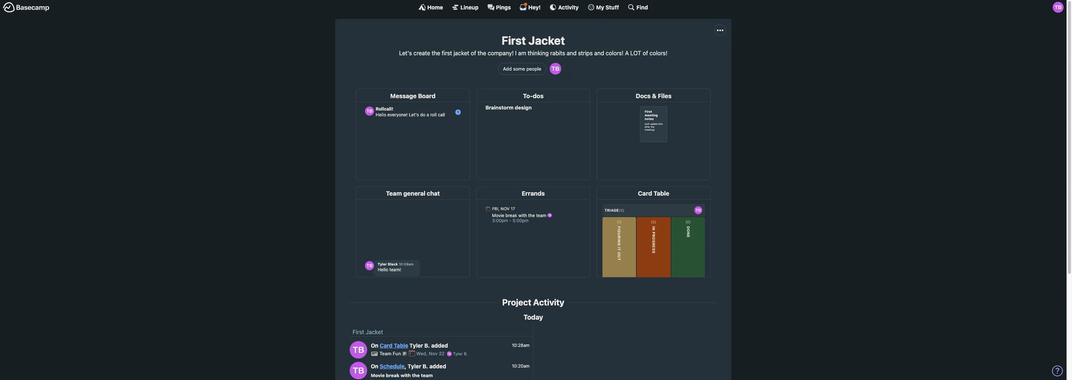 Task type: vqa. For each thing, say whether or not it's contained in the screenshot.
second Choose date… "field" from the bottom
no



Task type: locate. For each thing, give the bounding box(es) containing it.
on
[[371, 343, 379, 350], [371, 364, 379, 370]]

2 on from the top
[[371, 364, 379, 370]]

tyler right 22
[[453, 352, 463, 357]]

b. up team
[[423, 364, 428, 370]]

the left the company! at the left of page
[[478, 50, 486, 57]]

on card table tyler b. added
[[371, 343, 448, 350]]

0 horizontal spatial first
[[353, 330, 364, 336]]

,
[[405, 364, 407, 370]]

added down 22
[[430, 364, 446, 370]]

activity inside activity link
[[558, 4, 579, 10]]

0 horizontal spatial tyler black image
[[350, 342, 367, 359]]

colors! right lot
[[650, 50, 668, 57]]

fun
[[393, 351, 401, 357]]

added up 22
[[431, 343, 448, 350]]

first
[[442, 50, 452, 57]]

tyler right ,
[[408, 364, 421, 370]]

wed, nov 22
[[417, 351, 446, 357]]

activity link
[[550, 4, 579, 11]]

2 horizontal spatial tyler black image
[[1053, 2, 1064, 13]]

tyler up wed,
[[410, 343, 423, 350]]

on up movie
[[371, 364, 379, 370]]

a
[[625, 50, 629, 57]]

the left first
[[432, 50, 440, 57]]

of right jacket
[[471, 50, 476, 57]]

1 vertical spatial tyler
[[453, 352, 463, 357]]

the
[[432, 50, 440, 57], [478, 50, 486, 57], [412, 373, 420, 379]]

added
[[431, 343, 448, 350], [430, 364, 446, 370]]

added for tyler b. added
[[431, 343, 448, 350]]

break
[[386, 373, 400, 379]]

let's
[[399, 50, 412, 57]]

0 horizontal spatial and
[[567, 50, 577, 57]]

1 horizontal spatial jacket
[[529, 34, 565, 47]]

and left strips
[[567, 50, 577, 57]]

added for ,       tyler b. added
[[430, 364, 446, 370]]

1 horizontal spatial tyler black image
[[447, 352, 452, 357]]

today
[[524, 314, 543, 322]]

find
[[637, 4, 648, 10]]

table
[[394, 343, 408, 350]]

1 horizontal spatial of
[[643, 50, 648, 57]]

tyler black image
[[550, 63, 562, 75], [350, 342, 367, 359]]

team
[[380, 351, 392, 357]]

b.
[[425, 343, 430, 350], [464, 352, 468, 357], [423, 364, 428, 370]]

1 vertical spatial b.
[[464, 352, 468, 357]]

1 horizontal spatial first
[[502, 34, 526, 47]]

0 vertical spatial first
[[502, 34, 526, 47]]

2 of from the left
[[643, 50, 648, 57]]

on for on schedule ,       tyler b. added
[[371, 364, 379, 370]]

0 horizontal spatial of
[[471, 50, 476, 57]]

1 horizontal spatial tyler black image
[[550, 63, 562, 75]]

1 vertical spatial jacket
[[366, 330, 383, 336]]

activity left my
[[558, 4, 579, 10]]

my stuff button
[[588, 4, 619, 11]]

nov
[[429, 351, 438, 357]]

of
[[471, 50, 476, 57], [643, 50, 648, 57]]

first inside first jacket let's create the first jacket of the company! i am thinking rabits and strips and colors! a lot of colors!
[[502, 34, 526, 47]]

b. right 22
[[464, 352, 468, 357]]

jacket for first jacket let's create the first jacket of the company! i am thinking rabits and strips and colors! a lot of colors!
[[529, 34, 565, 47]]

colors! left the a
[[606, 50, 624, 57]]

first jacket
[[353, 330, 383, 336]]

and right strips
[[595, 50, 604, 57]]

1 vertical spatial tyler black image
[[350, 342, 367, 359]]

tyler black image down first jacket on the left bottom of page
[[350, 342, 367, 359]]

project
[[502, 298, 532, 308]]

2 vertical spatial b.
[[423, 364, 428, 370]]

0 vertical spatial tyler
[[410, 343, 423, 350]]

1 on from the top
[[371, 343, 379, 350]]

1 horizontal spatial colors!
[[650, 50, 668, 57]]

main element
[[0, 0, 1067, 14]]

jacket up "card"
[[366, 330, 383, 336]]

hey!
[[529, 4, 541, 10]]

tyler
[[410, 343, 423, 350], [453, 352, 463, 357], [408, 364, 421, 370]]

b. up wed, nov 22
[[425, 343, 430, 350]]

0 vertical spatial tyler black image
[[1053, 2, 1064, 13]]

10:20am
[[512, 364, 530, 370]]

0 horizontal spatial jacket
[[366, 330, 383, 336]]

tyler black image inside main element
[[1053, 2, 1064, 13]]

0 horizontal spatial the
[[412, 373, 420, 379]]

of right lot
[[643, 50, 648, 57]]

tyler b.
[[452, 352, 468, 357]]

first for first jacket
[[353, 330, 364, 336]]

add
[[503, 66, 512, 72]]

0 horizontal spatial colors!
[[606, 50, 624, 57]]

2 vertical spatial tyler
[[408, 364, 421, 370]]

movie
[[371, 373, 385, 379]]

2 vertical spatial tyler black image
[[350, 362, 367, 380]]

on left "card"
[[371, 343, 379, 350]]

switch accounts image
[[3, 2, 50, 13]]

0 vertical spatial activity
[[558, 4, 579, 10]]

find button
[[628, 4, 648, 11]]

tyler black image
[[1053, 2, 1064, 13], [447, 352, 452, 357], [350, 362, 367, 380]]

0 vertical spatial on
[[371, 343, 379, 350]]

1 vertical spatial first
[[353, 330, 364, 336]]

1 horizontal spatial and
[[595, 50, 604, 57]]

add some people
[[503, 66, 542, 72]]

tyler black image down rabits
[[550, 63, 562, 75]]

jacket inside first jacket let's create the first jacket of the company! i am thinking rabits and strips and colors! a lot of colors!
[[529, 34, 565, 47]]

pings
[[496, 4, 511, 10]]

1 horizontal spatial the
[[432, 50, 440, 57]]

10:28am element
[[512, 343, 530, 349]]

0 vertical spatial added
[[431, 343, 448, 350]]

first
[[502, 34, 526, 47], [353, 330, 364, 336]]

the right the with
[[412, 373, 420, 379]]

and
[[567, 50, 577, 57], [595, 50, 604, 57]]

i
[[515, 50, 517, 57]]

strips
[[578, 50, 593, 57]]

0 vertical spatial jacket
[[529, 34, 565, 47]]

0 vertical spatial b.
[[425, 343, 430, 350]]

company!
[[488, 50, 514, 57]]

activity up today
[[533, 298, 565, 308]]

1 vertical spatial on
[[371, 364, 379, 370]]

tyler for ,       tyler b. added
[[408, 364, 421, 370]]

activity
[[558, 4, 579, 10], [533, 298, 565, 308]]

jacket
[[529, 34, 565, 47], [366, 330, 383, 336]]

colors!
[[606, 50, 624, 57], [650, 50, 668, 57]]

1 vertical spatial added
[[430, 364, 446, 370]]

jacket up thinking at top
[[529, 34, 565, 47]]

movie break with the team link
[[371, 373, 433, 379]]



Task type: describe. For each thing, give the bounding box(es) containing it.
stuff
[[606, 4, 619, 10]]

schedule link
[[380, 364, 405, 370]]

rabits
[[551, 50, 565, 57]]

tyler for tyler b. added
[[410, 343, 423, 350]]

22
[[439, 351, 445, 357]]

b. for tyler b. added
[[425, 343, 430, 350]]

jacket
[[454, 50, 469, 57]]

project activity
[[502, 298, 565, 308]]

first jacket link
[[353, 330, 383, 336]]

1 and from the left
[[567, 50, 577, 57]]

on schedule ,       tyler b. added
[[371, 364, 446, 370]]

add some people link
[[498, 63, 547, 75]]

1 vertical spatial activity
[[533, 298, 565, 308]]

b. for ,       tyler b. added
[[423, 364, 428, 370]]

create
[[414, 50, 430, 57]]

0 vertical spatial tyler black image
[[550, 63, 562, 75]]

schedule
[[380, 364, 405, 370]]

first for first jacket let's create the first jacket of the company! i am thinking rabits and strips and colors! a lot of colors!
[[502, 34, 526, 47]]

first jacket let's create the first jacket of the company! i am thinking rabits and strips and colors! a lot of colors!
[[399, 34, 668, 57]]

hey! button
[[520, 3, 541, 11]]

movie break with the team
[[371, 373, 433, 379]]

team
[[421, 373, 433, 379]]

on for on card table tyler b. added
[[371, 343, 379, 350]]

2 colors! from the left
[[650, 50, 668, 57]]

some
[[513, 66, 525, 72]]

people
[[527, 66, 542, 72]]

home
[[428, 4, 443, 10]]

card table link
[[380, 343, 408, 350]]

home link
[[419, 4, 443, 11]]

1 colors! from the left
[[606, 50, 624, 57]]

0 horizontal spatial tyler black image
[[350, 362, 367, 380]]

10:20am element
[[512, 364, 530, 370]]

am
[[518, 50, 526, 57]]

team fun
[[380, 351, 402, 357]]

with
[[401, 373, 411, 379]]

lineup link
[[452, 4, 479, 11]]

2 and from the left
[[595, 50, 604, 57]]

pings button
[[487, 4, 511, 11]]

my stuff
[[596, 4, 619, 10]]

lot
[[631, 50, 642, 57]]

1 vertical spatial tyler black image
[[447, 352, 452, 357]]

10:28am
[[512, 343, 530, 349]]

wed,
[[417, 351, 428, 357]]

thinking
[[528, 50, 549, 57]]

jacket for first jacket
[[366, 330, 383, 336]]

my
[[596, 4, 605, 10]]

lineup
[[461, 4, 479, 10]]

card
[[380, 343, 393, 350]]

2 horizontal spatial the
[[478, 50, 486, 57]]

1 of from the left
[[471, 50, 476, 57]]



